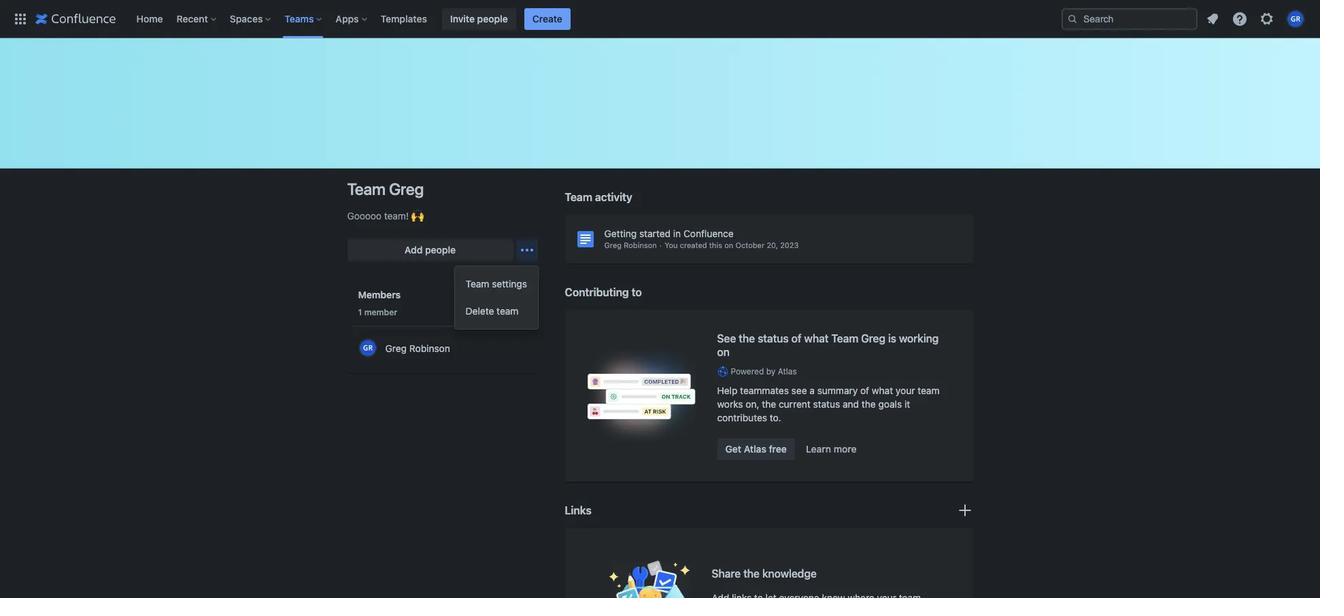 Task type: locate. For each thing, give the bounding box(es) containing it.
0 horizontal spatial greg robinson
[[385, 343, 450, 355]]

powered by atlas
[[731, 367, 797, 377]]

greg inside see the status of what team greg is working on
[[861, 333, 886, 345]]

team down the settings
[[497, 306, 519, 317]]

1 vertical spatial status
[[813, 399, 841, 410]]

started
[[640, 228, 671, 240]]

more
[[834, 444, 857, 455]]

what inside see the status of what team greg is working on
[[805, 333, 829, 345]]

1 vertical spatial of
[[861, 385, 870, 397]]

1 horizontal spatial status
[[813, 399, 841, 410]]

greg left is
[[861, 333, 886, 345]]

people inside button
[[477, 13, 508, 24]]

0 horizontal spatial of
[[792, 333, 802, 345]]

what up goals
[[872, 385, 894, 397]]

confluence image
[[35, 11, 116, 27], [35, 11, 116, 27]]

1 vertical spatial on
[[718, 346, 730, 359]]

team right your
[[918, 385, 940, 397]]

greg up "team!"
[[389, 180, 424, 199]]

status up "by"
[[758, 333, 789, 345]]

help teammates see a summary of what your team works on, the current status and the goals it contributes to.
[[718, 385, 940, 424]]

team inside button
[[466, 278, 490, 290]]

created
[[680, 241, 707, 250]]

0 horizontal spatial status
[[758, 333, 789, 345]]

of
[[792, 333, 802, 345], [861, 385, 870, 397]]

links
[[565, 505, 592, 517]]

1 vertical spatial what
[[872, 385, 894, 397]]

1 horizontal spatial atlas
[[778, 367, 797, 377]]

contributes
[[718, 412, 768, 424]]

1 vertical spatial people
[[425, 244, 456, 256]]

team left activity
[[565, 191, 593, 203]]

of up powered by atlas
[[792, 333, 802, 345]]

1 horizontal spatial of
[[861, 385, 870, 397]]

delete team
[[466, 306, 519, 317]]

group
[[455, 267, 538, 329]]

it
[[905, 399, 911, 410]]

0 vertical spatial atlas
[[778, 367, 797, 377]]

atlas
[[778, 367, 797, 377], [744, 444, 767, 455]]

team up delete
[[466, 278, 490, 290]]

create link
[[524, 8, 571, 30]]

greg robinson down getting
[[605, 241, 657, 250]]

0 horizontal spatial atlas
[[744, 444, 767, 455]]

on
[[725, 241, 734, 250], [718, 346, 730, 359]]

0 vertical spatial greg robinson
[[605, 241, 657, 250]]

the
[[739, 333, 755, 345], [762, 399, 776, 410], [862, 399, 876, 410], [744, 568, 760, 581]]

the inside see the status of what team greg is working on
[[739, 333, 755, 345]]

1 horizontal spatial people
[[477, 13, 508, 24]]

contributing
[[565, 286, 629, 299]]

what up powered by atlas link
[[805, 333, 829, 345]]

2023
[[781, 241, 799, 250]]

0 horizontal spatial what
[[805, 333, 829, 345]]

team up powered by atlas link
[[832, 333, 859, 345]]

1 horizontal spatial team
[[918, 385, 940, 397]]

atlas image
[[718, 366, 728, 377]]

0 vertical spatial of
[[792, 333, 802, 345]]

search image
[[1068, 13, 1078, 24]]

summary
[[818, 385, 858, 397]]

delete team button
[[455, 298, 538, 325]]

what
[[805, 333, 829, 345], [872, 385, 894, 397]]

you created this on october 20, 2023
[[665, 241, 799, 250]]

people inside button
[[425, 244, 456, 256]]

0 horizontal spatial team
[[497, 306, 519, 317]]

atlas right "by"
[[778, 367, 797, 377]]

on down see
[[718, 346, 730, 359]]

robinson
[[624, 241, 657, 250], [409, 343, 450, 355]]

0 vertical spatial status
[[758, 333, 789, 345]]

atlas right 'get'
[[744, 444, 767, 455]]

team inside delete team "button"
[[497, 306, 519, 317]]

team settings button
[[455, 271, 538, 298]]

team for team greg
[[347, 180, 386, 199]]

0 horizontal spatial people
[[425, 244, 456, 256]]

1 vertical spatial robinson
[[409, 343, 450, 355]]

contributing to
[[565, 286, 642, 299]]

to.
[[770, 412, 782, 424]]

on,
[[746, 399, 760, 410]]

banner
[[0, 0, 1321, 38]]

templates
[[381, 13, 427, 24]]

of right summary
[[861, 385, 870, 397]]

0 vertical spatial people
[[477, 13, 508, 24]]

people right invite
[[477, 13, 508, 24]]

team inside see the status of what team greg is working on
[[832, 333, 859, 345]]

1
[[358, 308, 362, 318]]

the right share
[[744, 568, 760, 581]]

current
[[779, 399, 811, 410]]

the right see
[[739, 333, 755, 345]]

in
[[674, 228, 681, 240]]

help
[[718, 385, 738, 397]]

1 vertical spatial atlas
[[744, 444, 767, 455]]

greg
[[389, 180, 424, 199], [605, 241, 622, 250], [861, 333, 886, 345], [385, 343, 407, 355]]

0 vertical spatial team
[[497, 306, 519, 317]]

status down summary
[[813, 399, 841, 410]]

team activity
[[565, 191, 633, 203]]

the down teammates
[[762, 399, 776, 410]]

team
[[347, 180, 386, 199], [565, 191, 593, 203], [466, 278, 490, 290], [832, 333, 859, 345]]

people
[[477, 13, 508, 24], [425, 244, 456, 256]]

gooooo team! 🙌
[[347, 210, 424, 222]]

20,
[[767, 241, 778, 250]]

of inside the help teammates see a summary of what your team works on, the current status and the goals it contributes to.
[[861, 385, 870, 397]]

team up gooooo at the top of the page
[[347, 180, 386, 199]]

powered
[[731, 367, 764, 377]]

appswitcher icon image
[[12, 11, 29, 27]]

activity
[[595, 191, 633, 203]]

team
[[497, 306, 519, 317], [918, 385, 940, 397]]

actions image
[[519, 242, 535, 259]]

add people
[[405, 244, 456, 256]]

on right this
[[725, 241, 734, 250]]

team greg
[[347, 180, 424, 199]]

templates link
[[377, 8, 431, 30]]

status
[[758, 333, 789, 345], [813, 399, 841, 410]]

0 vertical spatial what
[[805, 333, 829, 345]]

members
[[358, 289, 401, 301]]

is
[[889, 333, 897, 345]]

delete
[[466, 306, 494, 317]]

people for add people
[[425, 244, 456, 256]]

1 horizontal spatial what
[[872, 385, 894, 397]]

0 vertical spatial robinson
[[624, 241, 657, 250]]

status inside the help teammates see a summary of what your team works on, the current status and the goals it contributes to.
[[813, 399, 841, 410]]

apps button
[[332, 8, 373, 30]]

works
[[718, 399, 743, 410]]

learn more
[[806, 444, 857, 455]]

greg robinson down member at left
[[385, 343, 450, 355]]

invite
[[450, 13, 475, 24]]

global element
[[8, 0, 1059, 38]]

greg robinson
[[605, 241, 657, 250], [385, 343, 450, 355]]

invite people
[[450, 13, 508, 24]]

settings
[[492, 278, 527, 290]]

1 vertical spatial team
[[918, 385, 940, 397]]

group containing team settings
[[455, 267, 538, 329]]

1 horizontal spatial greg robinson
[[605, 241, 657, 250]]

knowledge
[[763, 568, 817, 581]]

get
[[726, 444, 742, 455]]

1 vertical spatial greg robinson
[[385, 343, 450, 355]]

people right add
[[425, 244, 456, 256]]

0 horizontal spatial robinson
[[409, 343, 450, 355]]

getting started in confluence
[[605, 228, 734, 240]]

team for team activity
[[565, 191, 593, 203]]

1 member
[[358, 308, 398, 318]]



Task type: vqa. For each thing, say whether or not it's contained in the screenshot.
page title icon corresponding to Inline comment →
no



Task type: describe. For each thing, give the bounding box(es) containing it.
Search field
[[1062, 8, 1198, 30]]

team inside the help teammates see a summary of what your team works on, the current status and the goals it contributes to.
[[918, 385, 940, 397]]

team for team settings
[[466, 278, 490, 290]]

see the status of what team greg is working on
[[718, 333, 939, 359]]

greg down getting
[[605, 241, 622, 250]]

recent button
[[173, 8, 222, 30]]

status inside see the status of what team greg is working on
[[758, 333, 789, 345]]

the right and
[[862, 399, 876, 410]]

free
[[769, 444, 787, 455]]

people for invite people
[[477, 13, 508, 24]]

team settings
[[466, 278, 527, 290]]

goals
[[879, 399, 902, 410]]

learn
[[806, 444, 832, 455]]

on inside see the status of what team greg is working on
[[718, 346, 730, 359]]

see
[[718, 333, 736, 345]]

share the knowledge
[[712, 568, 817, 581]]

help icon image
[[1232, 11, 1249, 27]]

powered by atlas link
[[718, 366, 952, 378]]

confluence
[[684, 228, 734, 240]]

greg robinson link
[[353, 335, 532, 363]]

add link image
[[957, 503, 973, 519]]

settings icon image
[[1259, 11, 1276, 27]]

add people button
[[347, 240, 513, 261]]

invite people button
[[442, 8, 516, 30]]

teams
[[285, 13, 314, 24]]

working
[[899, 333, 939, 345]]

you
[[665, 241, 678, 250]]

atlas inside button
[[744, 444, 767, 455]]

spaces
[[230, 13, 263, 24]]

notification icon image
[[1205, 11, 1221, 27]]

recent
[[177, 13, 208, 24]]

this
[[710, 241, 723, 250]]

member
[[364, 308, 398, 318]]

team!
[[384, 210, 409, 222]]

learn more button
[[798, 439, 865, 461]]

create
[[533, 13, 563, 24]]

by
[[767, 367, 776, 377]]

add
[[405, 244, 423, 256]]

a
[[810, 385, 815, 397]]

0 vertical spatial on
[[725, 241, 734, 250]]

get atlas free
[[726, 444, 787, 455]]

🙌
[[411, 210, 424, 222]]

share
[[712, 568, 741, 581]]

what inside the help teammates see a summary of what your team works on, the current status and the goals it contributes to.
[[872, 385, 894, 397]]

home
[[136, 13, 163, 24]]

apps
[[336, 13, 359, 24]]

and
[[843, 399, 859, 410]]

your
[[896, 385, 915, 397]]

greg robinson inside greg robinson link
[[385, 343, 450, 355]]

gooooo
[[347, 210, 382, 222]]

teams button
[[281, 8, 328, 30]]

home link
[[132, 8, 167, 30]]

to
[[632, 286, 642, 299]]

get atlas free button
[[718, 439, 795, 461]]

october
[[736, 241, 765, 250]]

see
[[792, 385, 807, 397]]

greg down member at left
[[385, 343, 407, 355]]

of inside see the status of what team greg is working on
[[792, 333, 802, 345]]

getting
[[605, 228, 637, 240]]

banner containing home
[[0, 0, 1321, 38]]

1 horizontal spatial robinson
[[624, 241, 657, 250]]

teammates
[[740, 385, 789, 397]]

spaces button
[[226, 8, 277, 30]]



